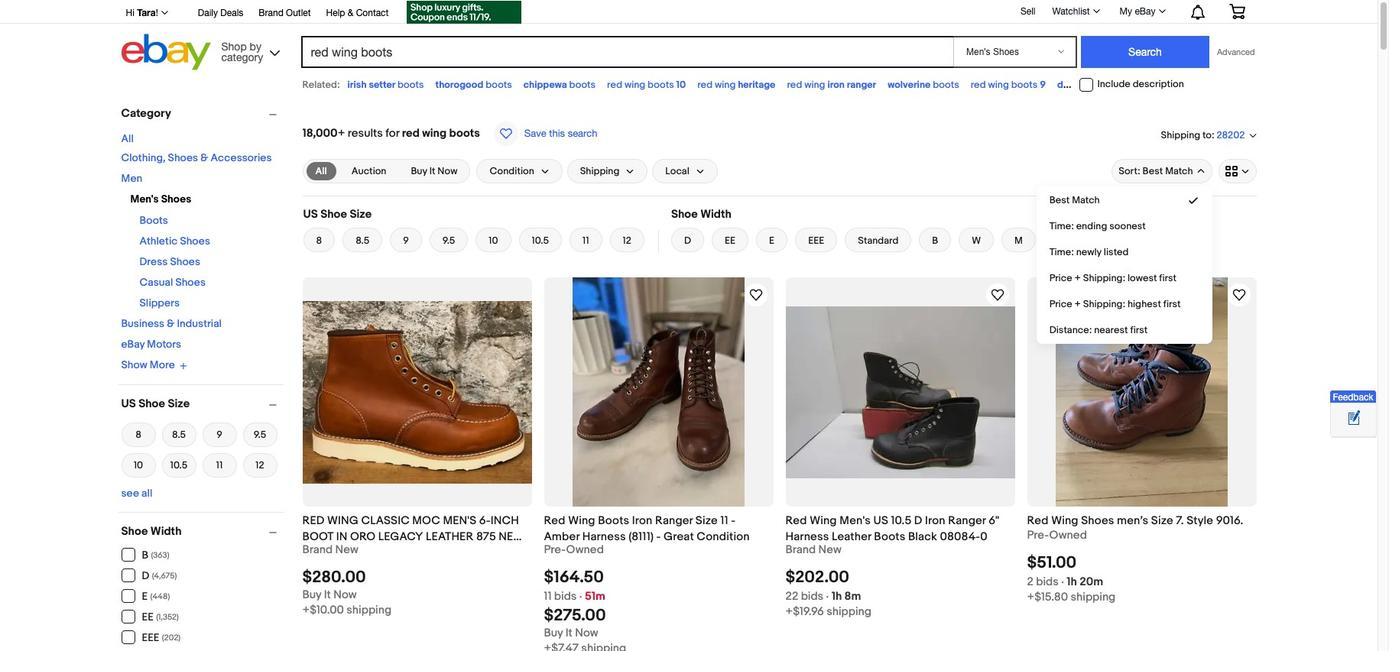 Task type: vqa. For each thing, say whether or not it's contained in the screenshot.
Related:
yes



Task type: describe. For each thing, give the bounding box(es) containing it.
width inside main content
[[701, 207, 732, 222]]

$280.00 buy it now +$10.00 shipping
[[302, 568, 392, 618]]

listing options selector. gallery view selected. image
[[1226, 165, 1250, 177]]

ranger inside red wing men's us 10.5 d iron ranger 6" harness leather boots black 08084-0 brand new
[[949, 514, 986, 528]]

+ for price + shipping: lowest first
[[1075, 272, 1081, 285]]

0 vertical spatial men's
[[130, 193, 159, 206]]

0 horizontal spatial shoe width
[[121, 524, 182, 539]]

wing inside main content
[[422, 126, 447, 141]]

advanced link
[[1210, 37, 1255, 67]]

28202
[[1217, 130, 1246, 142]]

danner
[[1058, 79, 1089, 91]]

2 vertical spatial 10
[[134, 459, 143, 472]]

time: ending soonest link
[[1038, 213, 1212, 239]]

!
[[156, 8, 158, 18]]

shoe up b (363)
[[121, 524, 148, 539]]

(202)
[[162, 633, 181, 643]]

shop
[[221, 40, 247, 52]]

0 horizontal spatial best
[[1050, 194, 1070, 207]]

18,000 + results for red wing boots
[[302, 126, 480, 141]]

brand for brand new
[[302, 543, 333, 558]]

hi tara !
[[126, 7, 158, 18]]

red for $164.50
[[544, 514, 566, 528]]

red for $51.00
[[1028, 514, 1049, 528]]

danner boots
[[1058, 79, 1117, 91]]

+$15.80
[[1028, 591, 1069, 605]]

0 vertical spatial -
[[731, 514, 736, 528]]

nearest
[[1095, 324, 1129, 337]]

price for price + shipping: highest first
[[1050, 298, 1073, 311]]

bids for $51.00
[[1037, 575, 1059, 590]]

save
[[525, 128, 547, 139]]

(1,352)
[[156, 613, 179, 623]]

include description
[[1098, 78, 1185, 90]]

7.
[[1177, 514, 1185, 528]]

category
[[121, 106, 171, 121]]

industrial
[[177, 317, 222, 330]]

9016.
[[1217, 514, 1244, 528]]

soonest
[[1110, 220, 1146, 233]]

shoe up d "link"
[[671, 207, 698, 222]]

this
[[549, 128, 565, 139]]

b for b (363)
[[142, 549, 148, 562]]

size inside red wing shoes men's size 7. style 9016. pre-owned
[[1152, 514, 1174, 528]]

boots right danner on the top right
[[1091, 79, 1117, 91]]

1 vertical spatial all link
[[306, 162, 336, 180]]

shop by category banner
[[117, 0, 1257, 74]]

results
[[348, 126, 383, 141]]

1 vertical spatial 9 link
[[202, 421, 237, 449]]

get the coupon image
[[407, 1, 522, 24]]

1 vertical spatial 12
[[256, 459, 264, 472]]

$280.00
[[302, 568, 366, 588]]

local button
[[653, 159, 718, 184]]

red wing boots 10
[[607, 79, 686, 91]]

us shoe size inside main content
[[303, 207, 372, 222]]

time: for time: newly listed
[[1050, 246, 1074, 259]]

1 vertical spatial 8 link
[[121, 421, 156, 449]]

red wing men's us 10.5 d iron ranger 6" harness leather boots black 08084-0 brand new
[[786, 514, 1000, 558]]

All selected text field
[[315, 164, 327, 178]]

ee for ee (1,352)
[[142, 611, 154, 624]]

red for red wing heritage
[[698, 79, 713, 91]]

help
[[326, 8, 345, 18]]

now inside $280.00 buy it now +$10.00 shipping
[[334, 588, 357, 603]]

brand for brand outlet
[[259, 8, 284, 18]]

men's inside red wing men's us 10.5 d iron ranger 6" harness leather boots black 08084-0 brand new
[[840, 514, 871, 528]]

0 horizontal spatial us shoe size
[[121, 397, 190, 411]]

buy it now
[[411, 165, 458, 177]]

· for 8m
[[826, 590, 829, 604]]

1 vertical spatial us
[[121, 397, 136, 411]]

brand outlet link
[[259, 5, 311, 22]]

highest
[[1128, 298, 1162, 311]]

red wing men's us 10.5 d iron ranger 6" harness leather boots black 08084-0 heading
[[786, 514, 1000, 545]]

hi
[[126, 8, 134, 18]]

price + shipping: lowest first
[[1050, 272, 1177, 285]]

1 horizontal spatial 8.5 link
[[343, 228, 383, 252]]

10.5 for leftmost 10.5 link
[[170, 459, 188, 472]]

daily deals
[[198, 8, 243, 18]]

1 horizontal spatial 10 link
[[476, 228, 511, 252]]

6"
[[989, 514, 1000, 528]]

20m
[[1080, 575, 1104, 590]]

it inside $164.50 11 bids · 51m $275.00 buy it now
[[566, 627, 573, 641]]

first for price + shipping: highest first
[[1164, 298, 1181, 311]]

feedback
[[1333, 392, 1374, 403]]

08084-
[[940, 530, 981, 545]]

shoes down dress shoes link
[[175, 276, 206, 289]]

boots athletic shoes dress shoes casual shoes slippers
[[140, 214, 210, 310]]

shoes inside clothing, shoes & accessories men
[[168, 151, 198, 164]]

deals
[[220, 8, 243, 18]]

match inside dropdown button
[[1166, 165, 1194, 177]]

0 vertical spatial 10.5 link
[[519, 228, 562, 252]]

(8111)
[[629, 530, 654, 545]]

standard link
[[845, 228, 912, 252]]

red wing shoes men's size 7. style 9016. image
[[1056, 278, 1228, 507]]

red wing boots iron ranger size 11  - amber harness (8111) - great condition image
[[573, 278, 745, 507]]

see all button
[[121, 487, 153, 500]]

red wing classic moc men's 6-inch boot in oro legacy leather 875 new in box
[[302, 514, 524, 561]]

1 vertical spatial 11 link
[[202, 452, 237, 479]]

best inside dropdown button
[[1143, 165, 1163, 177]]

eee for eee (202)
[[142, 632, 159, 645]]

red wing boots iron ranger size 11  - amber harness (8111) - great condition pre-owned
[[544, 514, 750, 558]]

buy inside "link"
[[411, 165, 427, 177]]

red wing boots 9
[[971, 79, 1046, 91]]

red wing boots iron ranger size 11  - amber harness (8111) - great condition link
[[544, 513, 774, 545]]

& for industrial
[[167, 317, 175, 330]]

+ for 18,000 + results for red wing boots
[[338, 126, 345, 141]]

casual shoes link
[[140, 276, 206, 289]]

1 horizontal spatial in
[[336, 530, 348, 545]]

1 vertical spatial 12 link
[[243, 452, 277, 479]]

wing for red wing boots 9
[[989, 79, 1009, 91]]

daily
[[198, 8, 218, 18]]

now inside "link"
[[438, 165, 458, 177]]

pre- inside red wing shoes men's size 7. style 9016. pre-owned
[[1028, 528, 1050, 543]]

men link
[[121, 172, 142, 185]]

wing for red wing heritage
[[715, 79, 736, 91]]

0 horizontal spatial 10 link
[[121, 452, 156, 479]]

leather
[[832, 530, 872, 545]]

$202.00 22 bids · 1h 8m +$19.96 shipping
[[786, 568, 872, 620]]

shipping: for lowest
[[1084, 272, 1126, 285]]

bids for $164.50
[[554, 590, 577, 604]]

none submit inside 'shop by category' banner
[[1081, 36, 1210, 68]]

red for red wing iron ranger
[[787, 79, 803, 91]]

11 inside $164.50 11 bids · 51m $275.00 buy it now
[[544, 590, 552, 604]]

+$19.96
[[786, 605, 824, 620]]

time: newly listed link
[[1038, 239, 1212, 265]]

iron
[[828, 79, 845, 91]]

buy inside $164.50 11 bids · 51m $275.00 buy it now
[[544, 627, 563, 641]]

wing for $51.00
[[1052, 514, 1079, 528]]

show
[[121, 359, 147, 372]]

red wing shoes men's size 7. style 9016. heading
[[1028, 514, 1244, 528]]

0 vertical spatial 8 link
[[303, 228, 335, 252]]

e for e
[[769, 235, 775, 247]]

0 horizontal spatial 10.5 link
[[162, 452, 196, 479]]

by
[[250, 40, 261, 52]]

shipping for shipping to : 28202
[[1161, 129, 1201, 141]]

watch red wing men's us 10.5 d iron ranger 6" harness leather boots black 08084-0 image
[[989, 286, 1007, 304]]

$164.50
[[544, 568, 604, 588]]

lowest
[[1128, 272, 1158, 285]]

shipping for $51.00
[[1071, 591, 1116, 605]]

price + shipping: highest first link
[[1038, 291, 1212, 317]]

time: for time: ending soonest
[[1050, 220, 1074, 233]]

2 vertical spatial first
[[1131, 324, 1148, 337]]

red for $202.00
[[786, 514, 807, 528]]

shipping for shipping
[[580, 165, 620, 177]]

owned inside red wing shoes men's size 7. style 9016. pre-owned
[[1050, 528, 1088, 543]]

boots left danner on the top right
[[1012, 79, 1038, 91]]

red for red wing boots 10
[[607, 79, 623, 91]]

wing for $164.50
[[568, 514, 596, 528]]

d inside red wing men's us 10.5 d iron ranger 6" harness leather boots black 08084-0 brand new
[[915, 514, 923, 528]]

18,000
[[302, 126, 338, 141]]

watchlist
[[1053, 6, 1090, 17]]

e link
[[756, 228, 788, 252]]

first for price + shipping: lowest first
[[1160, 272, 1177, 285]]

8 for top 8 link
[[316, 235, 322, 247]]

help & contact link
[[326, 5, 389, 22]]

shoes down "athletic shoes" link
[[170, 255, 200, 268]]

owned inside red wing boots iron ranger size 11  - amber harness (8111) - great condition pre-owned
[[566, 543, 604, 558]]

your shopping cart image
[[1229, 4, 1246, 19]]

great
[[664, 530, 694, 545]]

now inside $164.50 11 bids · 51m $275.00 buy it now
[[575, 627, 599, 641]]

0 horizontal spatial 9.5 link
[[243, 421, 277, 449]]

new inside red wing men's us 10.5 d iron ranger 6" harness leather boots black 08084-0 brand new
[[819, 543, 842, 558]]

new
[[499, 530, 524, 545]]

ending
[[1077, 220, 1108, 233]]

0 horizontal spatial width
[[150, 524, 182, 539]]

listed
[[1104, 246, 1129, 259]]

sort: best match
[[1119, 165, 1194, 177]]

boots right the chippewa
[[569, 79, 596, 91]]

account navigation
[[117, 0, 1257, 26]]

boots inside red wing men's us 10.5 d iron ranger 6" harness leather boots black 08084-0 brand new
[[874, 530, 906, 545]]

casual
[[140, 276, 173, 289]]

accessories
[[211, 151, 272, 164]]

9 for the bottommost 9 link
[[217, 429, 222, 441]]

(448)
[[150, 592, 170, 602]]

legacy
[[378, 530, 423, 545]]

d link
[[671, 228, 704, 252]]

shipping: for highest
[[1084, 298, 1126, 311]]

price for price + shipping: lowest first
[[1050, 272, 1073, 285]]

wolverine boots
[[888, 79, 960, 91]]

athletic shoes link
[[140, 235, 210, 248]]

2
[[1028, 575, 1034, 590]]

red wing classic moc men's 6-inch boot in oro legacy leather 875 new in box heading
[[302, 514, 524, 561]]

show more
[[121, 359, 175, 372]]

0 vertical spatial 10
[[677, 79, 686, 91]]

1 new from the left
[[335, 543, 358, 558]]

thorogood boots
[[436, 79, 512, 91]]

0 vertical spatial 11 link
[[570, 228, 602, 252]]

box
[[316, 546, 340, 561]]

eee for eee
[[809, 235, 825, 247]]

tara
[[137, 7, 156, 18]]

ebay motors link
[[121, 338, 181, 351]]

best match link
[[1038, 187, 1212, 213]]

8.5 for right 8.5 link
[[356, 235, 370, 247]]

9.5 for topmost 9.5 link
[[443, 235, 455, 247]]

0 vertical spatial 9
[[1040, 79, 1046, 91]]

sort: best match button
[[1112, 159, 1213, 184]]

9 for the rightmost 9 link
[[403, 235, 409, 247]]

save this search button
[[489, 121, 602, 147]]



Task type: locate. For each thing, give the bounding box(es) containing it.
1 horizontal spatial 10.5
[[532, 235, 549, 247]]

harness inside red wing men's us 10.5 d iron ranger 6" harness leather boots black 08084-0 brand new
[[786, 530, 829, 545]]

$275.00
[[544, 607, 606, 627]]

iron up (8111)
[[632, 514, 653, 528]]

shoes inside red wing shoes men's size 7. style 9016. pre-owned
[[1082, 514, 1115, 528]]

1 shipping: from the top
[[1084, 272, 1126, 285]]

d for d
[[684, 235, 691, 247]]

red wing men's us 10.5 d iron ranger 6" harness leather boots black 08084-0 link
[[786, 513, 1015, 545]]

None submit
[[1081, 36, 1210, 68]]

b (363)
[[142, 549, 169, 562]]

shipping down 8m
[[827, 605, 872, 620]]

1 horizontal spatial brand
[[302, 543, 333, 558]]

1 horizontal spatial all link
[[306, 162, 336, 180]]

0 horizontal spatial us
[[121, 397, 136, 411]]

9.5 link down us shoe size dropdown button
[[243, 421, 277, 449]]

boots inside red wing boots iron ranger size 11  - amber harness (8111) - great condition pre-owned
[[598, 514, 630, 528]]

first right highest
[[1164, 298, 1181, 311]]

it inside "buy it now" "link"
[[430, 165, 436, 177]]

9.5 for the left 9.5 link
[[254, 429, 266, 441]]

buy inside $280.00 buy it now +$10.00 shipping
[[302, 588, 322, 603]]

9 left danner on the top right
[[1040, 79, 1046, 91]]

0 vertical spatial 8.5 link
[[343, 228, 383, 252]]

bids for $202.00
[[801, 590, 824, 604]]

boots right setter
[[398, 79, 424, 91]]

1 vertical spatial time:
[[1050, 246, 1074, 259]]

bids up +$19.96
[[801, 590, 824, 604]]

my ebay link
[[1112, 2, 1173, 21]]

11
[[583, 235, 589, 247], [216, 459, 223, 472], [721, 514, 729, 528], [544, 590, 552, 604]]

·
[[1062, 575, 1065, 590], [580, 590, 582, 604], [826, 590, 829, 604]]

ebay right the my
[[1135, 6, 1156, 17]]

main content
[[296, 99, 1263, 652]]

· inside $164.50 11 bids · 51m $275.00 buy it now
[[580, 590, 582, 604]]

shipping button
[[567, 159, 648, 184]]

1 horizontal spatial pre-
[[1028, 528, 1050, 543]]

1 red from the left
[[544, 514, 566, 528]]

business & industrial link
[[121, 317, 222, 330]]

first
[[1160, 272, 1177, 285], [1164, 298, 1181, 311], [1131, 324, 1148, 337]]

it inside $280.00 buy it now +$10.00 shipping
[[324, 588, 331, 603]]

1 horizontal spatial it
[[430, 165, 436, 177]]

1 horizontal spatial 8
[[316, 235, 322, 247]]

leather
[[426, 530, 474, 545]]

1 horizontal spatial wing
[[810, 514, 837, 528]]

1 ranger from the left
[[655, 514, 693, 528]]

1 vertical spatial buy
[[302, 588, 322, 603]]

& inside clothing, shoes & accessories men
[[201, 151, 208, 164]]

shipping inside $51.00 2 bids · 1h 20m +$15.80 shipping
[[1071, 591, 1116, 605]]

1 horizontal spatial men's
[[840, 514, 871, 528]]

size inside red wing boots iron ranger size 11  - amber harness (8111) - great condition pre-owned
[[696, 514, 718, 528]]

0 vertical spatial 8.5
[[356, 235, 370, 247]]

9.5 inside main content
[[443, 235, 455, 247]]

distance:
[[1050, 324, 1092, 337]]

black
[[909, 530, 938, 545]]

1 vertical spatial price
[[1050, 298, 1073, 311]]

us inside red wing men's us 10.5 d iron ranger 6" harness leather boots black 08084-0 brand new
[[874, 514, 889, 528]]

+ for price + shipping: highest first
[[1075, 298, 1081, 311]]

0 vertical spatial price
[[1050, 272, 1073, 285]]

iron inside red wing men's us 10.5 d iron ranger 6" harness leather boots black 08084-0 brand new
[[925, 514, 946, 528]]

now down "51m"
[[575, 627, 599, 641]]

2 shipping: from the top
[[1084, 298, 1126, 311]]

+
[[338, 126, 345, 141], [1075, 272, 1081, 285], [1075, 298, 1081, 311]]

all link
[[121, 132, 134, 145], [306, 162, 336, 180]]

1 horizontal spatial -
[[731, 514, 736, 528]]

match up ending
[[1072, 194, 1100, 207]]

1 vertical spatial d
[[915, 514, 923, 528]]

boots down search for anything text field
[[648, 79, 674, 91]]

1h
[[1067, 575, 1078, 590], [832, 590, 842, 604]]

0 horizontal spatial men's
[[130, 193, 159, 206]]

2 wing from the left
[[810, 514, 837, 528]]

d left ee 'link'
[[684, 235, 691, 247]]

10.5 down condition dropdown button on the left of page
[[532, 235, 549, 247]]

red wing heritage
[[698, 79, 776, 91]]

0 horizontal spatial buy
[[302, 588, 322, 603]]

0 vertical spatial best
[[1143, 165, 1163, 177]]

1 vertical spatial b
[[142, 549, 148, 562]]

2 vertical spatial boots
[[874, 530, 906, 545]]

8 inside main content
[[316, 235, 322, 247]]

eee right e link
[[809, 235, 825, 247]]

red inside main content
[[402, 126, 420, 141]]

bids inside $51.00 2 bids · 1h 20m +$15.80 shipping
[[1037, 575, 1059, 590]]

0 horizontal spatial match
[[1072, 194, 1100, 207]]

· left "51m"
[[580, 590, 582, 604]]

red right for
[[402, 126, 420, 141]]

0 vertical spatial 9.5 link
[[430, 228, 468, 252]]

$51.00
[[1028, 554, 1077, 574]]

red up amber on the bottom of page
[[544, 514, 566, 528]]

1 horizontal spatial boots
[[598, 514, 630, 528]]

1 vertical spatial ebay
[[121, 338, 145, 351]]

1 vertical spatial match
[[1072, 194, 1100, 207]]

0 horizontal spatial 9.5
[[254, 429, 266, 441]]

1 horizontal spatial us
[[303, 207, 318, 222]]

8.5 down us shoe size dropdown button
[[172, 429, 186, 441]]

buy down the $164.50
[[544, 627, 563, 641]]

1h inside $202.00 22 bids · 1h 8m +$19.96 shipping
[[832, 590, 842, 604]]

+ down newly on the top right
[[1075, 272, 1081, 285]]

condition right great
[[697, 530, 750, 545]]

brand inside account navigation
[[259, 8, 284, 18]]

red wing boots iron ranger size 11  - amber harness (8111) - great condition heading
[[544, 514, 750, 545]]

m
[[1015, 235, 1023, 247]]

eee link
[[796, 228, 838, 252]]

0 horizontal spatial 12 link
[[243, 452, 277, 479]]

1 vertical spatial in
[[302, 546, 314, 561]]

· up +$15.80
[[1062, 575, 1065, 590]]

bids inside $202.00 22 bids · 1h 8m +$19.96 shipping
[[801, 590, 824, 604]]

1h inside $51.00 2 bids · 1h 20m +$15.80 shipping
[[1067, 575, 1078, 590]]

harness up $202.00
[[786, 530, 829, 545]]

red inside red wing shoes men's size 7. style 9016. pre-owned
[[1028, 514, 1049, 528]]

1 iron from the left
[[632, 514, 653, 528]]

& up motors
[[167, 317, 175, 330]]

1 vertical spatial best
[[1050, 194, 1070, 207]]

0 horizontal spatial eee
[[142, 632, 159, 645]]

11 inside red wing boots iron ranger size 11  - amber harness (8111) - great condition pre-owned
[[721, 514, 729, 528]]

red inside red wing men's us 10.5 d iron ranger 6" harness leather boots black 08084-0 brand new
[[786, 514, 807, 528]]

brand up $202.00
[[786, 543, 816, 558]]

9.5
[[443, 235, 455, 247], [254, 429, 266, 441]]

b for b
[[933, 235, 939, 247]]

1 wing from the left
[[568, 514, 596, 528]]

ranger up 08084-
[[949, 514, 986, 528]]

1 time: from the top
[[1050, 220, 1074, 233]]

1h left 20m
[[1067, 575, 1078, 590]]

· inside $51.00 2 bids · 1h 20m +$15.80 shipping
[[1062, 575, 1065, 590]]

in down wing
[[336, 530, 348, 545]]

3 red from the left
[[1028, 514, 1049, 528]]

harness for $164.50
[[583, 530, 626, 545]]

2 new from the left
[[819, 543, 842, 558]]

0 horizontal spatial new
[[335, 543, 358, 558]]

price
[[1050, 272, 1073, 285], [1050, 298, 1073, 311]]

more
[[150, 359, 175, 372]]

clothing,
[[121, 151, 166, 164]]

outlet
[[286, 8, 311, 18]]

brand inside red wing men's us 10.5 d iron ranger 6" harness leather boots black 08084-0 brand new
[[786, 543, 816, 558]]

2 price from the top
[[1050, 298, 1073, 311]]

shoes up boots link
[[161, 193, 191, 206]]

0 horizontal spatial 10
[[134, 459, 143, 472]]

8 for 8 link to the bottom
[[136, 429, 141, 441]]

boots right thorogood
[[486, 79, 512, 91]]

1 vertical spatial 10 link
[[121, 452, 156, 479]]

shipping for $202.00
[[827, 605, 872, 620]]

bids inside $164.50 11 bids · 51m $275.00 buy it now
[[554, 590, 577, 604]]

0 horizontal spatial 9
[[217, 429, 222, 441]]

new
[[335, 543, 358, 558], [819, 543, 842, 558]]

shipping down 20m
[[1071, 591, 1116, 605]]

8.5 link down auction
[[343, 228, 383, 252]]

0 horizontal spatial iron
[[632, 514, 653, 528]]

auction
[[352, 165, 387, 177]]

0 horizontal spatial 8.5 link
[[162, 421, 196, 449]]

10.5 link down us shoe size dropdown button
[[162, 452, 196, 479]]

1 vertical spatial first
[[1164, 298, 1181, 311]]

boots inside main content
[[449, 126, 480, 141]]

harness inside red wing boots iron ranger size 11  - amber harness (8111) - great condition pre-owned
[[583, 530, 626, 545]]

bids
[[1037, 575, 1059, 590], [554, 590, 577, 604], [801, 590, 824, 604]]

0 horizontal spatial -
[[657, 530, 661, 545]]

d up black
[[915, 514, 923, 528]]

boots link
[[140, 214, 168, 227]]

9 down us shoe size dropdown button
[[217, 429, 222, 441]]

oro
[[350, 530, 376, 545]]

ebay up show
[[121, 338, 145, 351]]

best up time: ending soonest
[[1050, 194, 1070, 207]]

12 inside main content
[[623, 235, 632, 247]]

ebay inside business & industrial ebay motors
[[121, 338, 145, 351]]

0 vertical spatial 12
[[623, 235, 632, 247]]

ebay inside my ebay link
[[1135, 6, 1156, 17]]

& inside 'link'
[[348, 8, 354, 18]]

0 horizontal spatial all link
[[121, 132, 134, 145]]

1h left 8m
[[832, 590, 842, 604]]

0 horizontal spatial brand
[[259, 8, 284, 18]]

2 vertical spatial d
[[142, 570, 149, 583]]

d
[[684, 235, 691, 247], [915, 514, 923, 528], [142, 570, 149, 583]]

shipping inside $202.00 22 bids · 1h 8m +$19.96 shipping
[[827, 605, 872, 620]]

11 link
[[570, 228, 602, 252], [202, 452, 237, 479]]

brand new
[[302, 543, 358, 558]]

1h for $202.00
[[832, 590, 842, 604]]

· for 20m
[[1062, 575, 1065, 590]]

8.5
[[356, 235, 370, 247], [172, 429, 186, 441]]

2 red from the left
[[786, 514, 807, 528]]

$51.00 2 bids · 1h 20m +$15.80 shipping
[[1028, 554, 1116, 605]]

ranger inside red wing boots iron ranger size 11  - amber harness (8111) - great condition pre-owned
[[655, 514, 693, 528]]

width up ee 'link'
[[701, 207, 732, 222]]

9 inside main content
[[403, 235, 409, 247]]

1 horizontal spatial width
[[701, 207, 732, 222]]

wolverine
[[888, 79, 931, 91]]

10.5 inside red wing men's us 10.5 d iron ranger 6" harness leather boots black 08084-0 brand new
[[891, 514, 912, 528]]

pre- inside red wing boots iron ranger size 11  - amber harness (8111) - great condition pre-owned
[[544, 543, 566, 558]]

1h for $51.00
[[1067, 575, 1078, 590]]

& right help
[[348, 8, 354, 18]]

price down time: newly listed
[[1050, 272, 1073, 285]]

2 horizontal spatial 10.5
[[891, 514, 912, 528]]

wing left iron on the right
[[805, 79, 826, 91]]

b left (363)
[[142, 549, 148, 562]]

all
[[142, 487, 153, 500]]

boots up (8111)
[[598, 514, 630, 528]]

condition
[[490, 165, 534, 177], [697, 530, 750, 545]]

9.5 link down "buy it now" "link"
[[430, 228, 468, 252]]

wing down search for anything text field
[[625, 79, 646, 91]]

· down $202.00
[[826, 590, 829, 604]]

red wing shoes men's size 7. style 9016. pre-owned
[[1028, 514, 1244, 543]]

10.5 link down condition dropdown button on the left of page
[[519, 228, 562, 252]]

clothing, shoes & accessories men
[[121, 151, 272, 185]]

10 inside main content
[[489, 235, 498, 247]]

· inside $202.00 22 bids · 1h 8m +$19.96 shipping
[[826, 590, 829, 604]]

iron inside red wing boots iron ranger size 11  - amber harness (8111) - great condition pre-owned
[[632, 514, 653, 528]]

men's
[[1117, 514, 1149, 528]]

1 price from the top
[[1050, 272, 1073, 285]]

boots left black
[[874, 530, 906, 545]]

10.5 for top 10.5 link
[[532, 235, 549, 247]]

e right ee 'link'
[[769, 235, 775, 247]]

11 link down shipping dropdown button
[[570, 228, 602, 252]]

1 horizontal spatial 9
[[403, 235, 409, 247]]

0 horizontal spatial b
[[142, 549, 148, 562]]

irish setter boots
[[348, 79, 424, 91]]

0 horizontal spatial d
[[142, 570, 149, 583]]

shop by category button
[[215, 34, 283, 67]]

9 link down "buy it now" "link"
[[390, 228, 422, 252]]

main content containing $51.00
[[296, 99, 1263, 652]]

now down 18,000 + results for red wing boots
[[438, 165, 458, 177]]

2 horizontal spatial boots
[[874, 530, 906, 545]]

shoe width inside main content
[[671, 207, 732, 222]]

1 horizontal spatial ee
[[725, 235, 736, 247]]

ee link
[[712, 228, 749, 252]]

all link up clothing,
[[121, 132, 134, 145]]

& for contact
[[348, 8, 354, 18]]

3 wing from the left
[[1052, 514, 1079, 528]]

1 vertical spatial 9.5 link
[[243, 421, 277, 449]]

& left "accessories" at the top
[[201, 151, 208, 164]]

men's up boots link
[[130, 193, 159, 206]]

0 horizontal spatial shipping
[[347, 604, 392, 618]]

pre- up $51.00
[[1028, 528, 1050, 543]]

0 vertical spatial d
[[684, 235, 691, 247]]

all down "18,000"
[[315, 165, 327, 177]]

0 horizontal spatial bids
[[554, 590, 577, 604]]

2 time: from the top
[[1050, 246, 1074, 259]]

+ left 'results'
[[338, 126, 345, 141]]

0 vertical spatial boots
[[140, 214, 168, 227]]

1 horizontal spatial bids
[[801, 590, 824, 604]]

boots right wolverine at right
[[933, 79, 960, 91]]

2 vertical spatial 9
[[217, 429, 222, 441]]

8 down "all selected" text field
[[316, 235, 322, 247]]

2 ranger from the left
[[949, 514, 986, 528]]

1 horizontal spatial 8 link
[[303, 228, 335, 252]]

show more button
[[121, 359, 187, 372]]

eee inside main content
[[809, 235, 825, 247]]

1 horizontal spatial 12 link
[[610, 228, 645, 252]]

0 horizontal spatial ·
[[580, 590, 582, 604]]

red wing classic moc men's 6-inch boot in oro legacy leather 875 new in box image
[[302, 301, 532, 484]]

w link
[[959, 228, 994, 252]]

0 vertical spatial all link
[[121, 132, 134, 145]]

1 vertical spatial 8.5
[[172, 429, 186, 441]]

$202.00
[[786, 568, 850, 588]]

1 horizontal spatial shipping
[[827, 605, 872, 620]]

shoe
[[321, 207, 347, 222], [671, 207, 698, 222], [139, 397, 165, 411], [121, 524, 148, 539]]

boots up athletic
[[140, 214, 168, 227]]

motors
[[147, 338, 181, 351]]

shoe down show more button
[[139, 397, 165, 411]]

men's
[[130, 193, 159, 206], [840, 514, 871, 528]]

help & contact
[[326, 8, 389, 18]]

shipping:
[[1084, 272, 1126, 285], [1084, 298, 1126, 311]]

brand down red
[[302, 543, 333, 558]]

red right 6"
[[1028, 514, 1049, 528]]

1 horizontal spatial &
[[201, 151, 208, 164]]

thorogood
[[436, 79, 484, 91]]

in down boot
[[302, 546, 314, 561]]

9 down "buy it now" "link"
[[403, 235, 409, 247]]

brand left the outlet
[[259, 8, 284, 18]]

w
[[972, 235, 981, 247]]

Search for anything text field
[[303, 37, 951, 67]]

heritage
[[738, 79, 776, 91]]

ee inside 'link'
[[725, 235, 736, 247]]

0 vertical spatial all
[[121, 132, 134, 145]]

wing inside red wing boots iron ranger size 11  - amber harness (8111) - great condition pre-owned
[[568, 514, 596, 528]]

eee left (202)
[[142, 632, 159, 645]]

boots inside the boots athletic shoes dress shoes casual shoes slippers
[[140, 214, 168, 227]]

harness for $202.00
[[786, 530, 829, 545]]

wing inside red wing men's us 10.5 d iron ranger 6" harness leather boots black 08084-0 brand new
[[810, 514, 837, 528]]

best match
[[1050, 194, 1100, 207]]

e left (448)
[[142, 590, 148, 603]]

ee for ee
[[725, 235, 736, 247]]

d inside "link"
[[684, 235, 691, 247]]

wing for $202.00
[[810, 514, 837, 528]]

d for d (4,675)
[[142, 570, 149, 583]]

red inside red wing boots iron ranger size 11  - amber harness (8111) - great condition pre-owned
[[544, 514, 566, 528]]

1 vertical spatial shipping:
[[1084, 298, 1126, 311]]

watch red wing boots iron ranger size 11  - amber harness (8111) - great condition image
[[747, 286, 765, 304]]

d (4,675)
[[142, 570, 177, 583]]

875
[[476, 530, 496, 545]]

2 harness from the left
[[786, 530, 829, 545]]

see all
[[121, 487, 153, 500]]

irish
[[348, 79, 367, 91]]

ranger up great
[[655, 514, 693, 528]]

e for e (448)
[[142, 590, 148, 603]]

new up $202.00
[[819, 543, 842, 558]]

e inside main content
[[769, 235, 775, 247]]

wing for red wing boots 10
[[625, 79, 646, 91]]

width
[[701, 207, 732, 222], [150, 524, 182, 539]]

10.5 up black
[[891, 514, 912, 528]]

1 horizontal spatial 9 link
[[390, 228, 422, 252]]

condition inside red wing boots iron ranger size 11  - amber harness (8111) - great condition pre-owned
[[697, 530, 750, 545]]

ee
[[725, 235, 736, 247], [142, 611, 154, 624]]

10.5
[[532, 235, 549, 247], [170, 459, 188, 472], [891, 514, 912, 528]]

red
[[544, 514, 566, 528], [786, 514, 807, 528], [1028, 514, 1049, 528]]

1 vertical spatial 8.5 link
[[162, 421, 196, 449]]

shipping inside dropdown button
[[580, 165, 620, 177]]

shop by category
[[221, 40, 263, 63]]

condition inside dropdown button
[[490, 165, 534, 177]]

watch red wing shoes men's size 7. style 9016. image
[[1230, 286, 1249, 304]]

all link down "18,000"
[[306, 162, 336, 180]]

(363)
[[151, 551, 169, 561]]

1 vertical spatial ee
[[142, 611, 154, 624]]

us shoe size down show more button
[[121, 397, 190, 411]]

0 horizontal spatial wing
[[568, 514, 596, 528]]

price up distance:
[[1050, 298, 1073, 311]]

it down the $164.50
[[566, 627, 573, 641]]

wing for red wing iron ranger
[[805, 79, 826, 91]]

1 vertical spatial shoe width
[[121, 524, 182, 539]]

1 horizontal spatial now
[[438, 165, 458, 177]]

8.5 for the bottommost 8.5 link
[[172, 429, 186, 441]]

wing up buy it now
[[422, 126, 447, 141]]

8.5 inside main content
[[356, 235, 370, 247]]

0 vertical spatial us
[[303, 207, 318, 222]]

8 link down "all selected" text field
[[303, 228, 335, 252]]

shoe down "all selected" text field
[[321, 207, 347, 222]]

it down 18,000 + results for red wing boots
[[430, 165, 436, 177]]

0 horizontal spatial in
[[302, 546, 314, 561]]

51m
[[585, 590, 606, 604]]

it
[[430, 165, 436, 177], [324, 588, 331, 603], [566, 627, 573, 641]]

shipping inside $280.00 buy it now +$10.00 shipping
[[347, 604, 392, 618]]

m link
[[1002, 228, 1036, 252]]

1 vertical spatial condition
[[697, 530, 750, 545]]

shipping: up price + shipping: highest first
[[1084, 272, 1126, 285]]

shoes up dress shoes link
[[180, 235, 210, 248]]

red
[[302, 514, 325, 528]]

1 horizontal spatial buy
[[411, 165, 427, 177]]

red down 'shop by category' banner
[[698, 79, 713, 91]]

match down shipping to : 28202
[[1166, 165, 1194, 177]]

time: left newly on the top right
[[1050, 246, 1074, 259]]

b inside main content
[[933, 235, 939, 247]]

shoe width up b (363)
[[121, 524, 182, 539]]

shipping left to
[[1161, 129, 1201, 141]]

1 vertical spatial -
[[657, 530, 661, 545]]

10 down 'shop by category' banner
[[677, 79, 686, 91]]

0 vertical spatial width
[[701, 207, 732, 222]]

1 horizontal spatial iron
[[925, 514, 946, 528]]

· for $275.00
[[580, 590, 582, 604]]

1 horizontal spatial 1h
[[1067, 575, 1078, 590]]

shipping to : 28202
[[1161, 129, 1246, 142]]

& inside business & industrial ebay motors
[[167, 317, 175, 330]]

red wing classic moc men's 6-inch boot in oro legacy leather 875 new in box link
[[302, 513, 532, 561]]

ee left e link
[[725, 235, 736, 247]]

red for red wing boots 9
[[971, 79, 986, 91]]

best
[[1143, 165, 1163, 177], [1050, 194, 1070, 207]]

1 horizontal spatial new
[[819, 543, 842, 558]]

wing inside red wing shoes men's size 7. style 9016. pre-owned
[[1052, 514, 1079, 528]]

red wing men's us 10.5 d iron ranger 6" harness leather boots black 08084-0 image
[[786, 306, 1015, 478]]

2 vertical spatial &
[[167, 317, 175, 330]]

chippewa boots
[[524, 79, 596, 91]]

9.5 link
[[430, 228, 468, 252], [243, 421, 277, 449]]

men's up leather
[[840, 514, 871, 528]]

new down wing
[[335, 543, 358, 558]]

men's
[[443, 514, 477, 528]]

0 horizontal spatial shipping
[[580, 165, 620, 177]]

9 link
[[390, 228, 422, 252], [202, 421, 237, 449]]

0 vertical spatial 9 link
[[390, 228, 422, 252]]

0 vertical spatial ee
[[725, 235, 736, 247]]

shipping inside shipping to : 28202
[[1161, 129, 1201, 141]]

slippers
[[140, 297, 180, 310]]

buy
[[411, 165, 427, 177], [302, 588, 322, 603], [544, 627, 563, 641]]

1 harness from the left
[[583, 530, 626, 545]]

all inside main content
[[315, 165, 327, 177]]

buy down 18,000 + results for red wing boots
[[411, 165, 427, 177]]

0 horizontal spatial now
[[334, 588, 357, 603]]

:
[[1212, 129, 1215, 141]]

2 iron from the left
[[925, 514, 946, 528]]

bids up +$15.80
[[1037, 575, 1059, 590]]

0 vertical spatial it
[[430, 165, 436, 177]]

wing up amber on the bottom of page
[[568, 514, 596, 528]]



